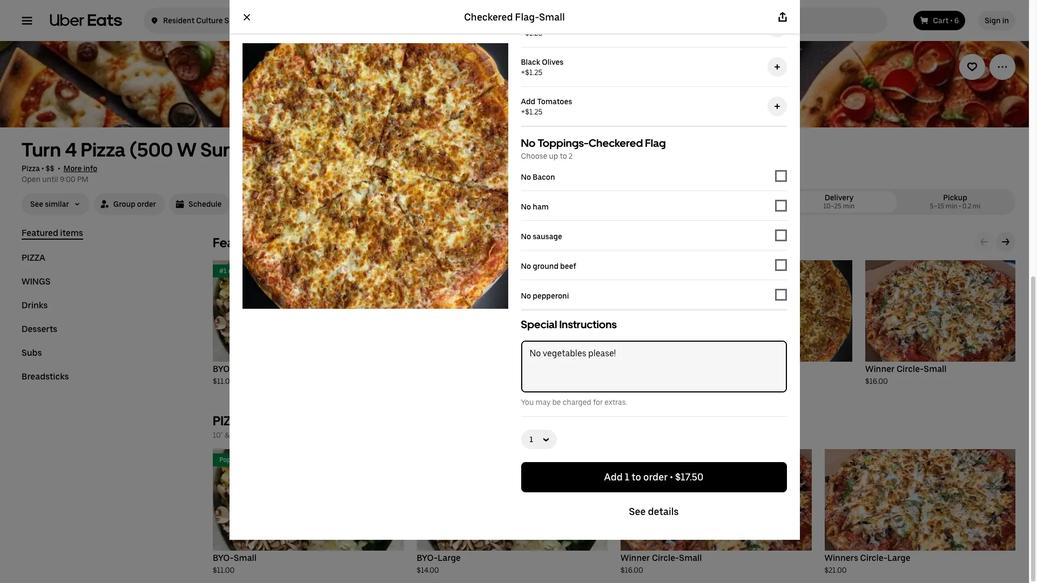 Task type: locate. For each thing, give the bounding box(es) containing it.
0 horizontal spatial to
[[560, 152, 567, 161]]

min down delivery
[[843, 203, 855, 210]]

2 liked from the left
[[409, 268, 423, 275]]

+ up "black"
[[521, 29, 525, 37]]

0 vertical spatial pizza
[[22, 253, 45, 263]]

end
[[248, 16, 261, 25]]

$1.25 inside black olives + $1.25
[[525, 68, 543, 77]]

pizza up open
[[22, 164, 40, 173]]

1 horizontal spatial flag-
[[748, 364, 769, 375]]

liked
[[245, 268, 260, 275], [409, 268, 423, 275], [572, 268, 587, 275]]

info
[[83, 164, 97, 173]]

byo-small $11.00
[[213, 364, 257, 386], [213, 553, 257, 575]]

add left tomatoes
[[521, 97, 536, 106]]

no ham
[[521, 202, 549, 211]]

desserts
[[22, 324, 57, 335]]

pizza up info
[[81, 138, 126, 162]]

0 vertical spatial flag-
[[515, 11, 540, 23]]

view more options image
[[998, 62, 1009, 72]]

special
[[521, 318, 557, 331]]

no for ham
[[521, 202, 531, 211]]

uber eats home image
[[50, 14, 122, 27]]

checkered
[[464, 11, 513, 23], [589, 137, 643, 150], [703, 364, 746, 375]]

0 vertical spatial $11.00
[[213, 377, 235, 386]]

3 most from the left
[[555, 268, 571, 275]]

liked right the '#1'
[[245, 268, 260, 275]]

featured up the #1 most liked
[[213, 235, 266, 251]]

+ inside black olives + $1.25
[[521, 68, 525, 77]]

2 large from the left
[[888, 553, 911, 564]]

2 horizontal spatial liked
[[572, 268, 587, 275]]

1 horizontal spatial order
[[644, 472, 668, 483]]

pizza up &
[[213, 413, 248, 429]]

1 horizontal spatial min
[[946, 203, 958, 210]]

1 horizontal spatial checkered
[[589, 137, 643, 150]]

featured items up the #1 most liked
[[213, 235, 302, 251]]

min inside the pickup 5–15 min • 0.2 mi
[[946, 203, 958, 210]]

min for delivery
[[843, 203, 855, 210]]

liked right #2
[[409, 268, 423, 275]]

1 $1.25 from the top
[[525, 29, 543, 37]]

featured items down see similar
[[22, 228, 83, 238]]

min
[[843, 203, 855, 210], [946, 203, 958, 210]]

featured up pizza button
[[22, 228, 58, 238]]

1 horizontal spatial $16.00
[[866, 377, 888, 386]]

order right 1
[[644, 472, 668, 483]]

see
[[30, 200, 43, 209], [629, 506, 646, 518]]

+ inside add tomatoes + $1.25
[[521, 108, 525, 116]]

$1.25
[[525, 29, 543, 37], [525, 68, 543, 77], [525, 108, 543, 116]]

checkered flag-small inside dialog dialog
[[464, 11, 565, 23]]

0 horizontal spatial pizza
[[22, 253, 45, 263]]

checkered inside the no toppings-checkered flag choose up to 2
[[589, 137, 643, 150]]

1 min from the left
[[843, 203, 855, 210]]

2 + from the top
[[521, 68, 525, 77]]

featured
[[22, 228, 58, 238], [213, 235, 266, 251]]

1 byo-small $11.00 from the top
[[213, 364, 257, 386]]

0 vertical spatial see
[[30, 200, 43, 209]]

0 vertical spatial +
[[521, 29, 525, 37]]

min for pickup
[[946, 203, 958, 210]]

+ down "black"
[[521, 68, 525, 77]]

previous image
[[980, 238, 989, 246]]

5–15
[[931, 203, 945, 210]]

3 liked from the left
[[572, 268, 587, 275]]

add to favorites image
[[967, 62, 978, 72]]

1 vertical spatial byo-small $11.00
[[213, 553, 257, 575]]

cart • 6
[[933, 16, 959, 25]]

add left onions
[[521, 18, 536, 27]]

0 vertical spatial byo-small $11.00
[[213, 364, 257, 386]]

no left sausage
[[521, 232, 531, 241]]

1 vertical spatial add
[[521, 97, 536, 106]]

+ for add onions + $1.25
[[521, 29, 525, 37]]

•
[[951, 16, 953, 25], [42, 164, 44, 173], [58, 164, 60, 173], [959, 203, 962, 210], [670, 472, 673, 483]]

1 horizontal spatial liked
[[409, 268, 423, 275]]

1 horizontal spatial to
[[632, 472, 642, 483]]

1 large from the left
[[438, 553, 461, 564]]

0 horizontal spatial large
[[438, 553, 461, 564]]

0.2
[[963, 203, 972, 210]]

byo-large $14.00
[[417, 553, 461, 575]]

1 vertical spatial +
[[521, 68, 525, 77]]

pizza up the wings
[[22, 253, 45, 263]]

no left bacon
[[521, 173, 531, 181]]

most right the '#1'
[[228, 268, 244, 275]]

1 vertical spatial order
[[644, 472, 668, 483]]

byo-small $11.00 for winners circle-large
[[213, 553, 257, 575]]

add tomatoes + $1.25
[[521, 97, 573, 116]]

0 horizontal spatial most
[[228, 268, 244, 275]]

ground
[[533, 262, 559, 271]]

4
[[65, 138, 77, 162]]

bruto
[[304, 16, 324, 25]]

0 vertical spatial checkered flag-small
[[464, 11, 565, 23]]

1
[[625, 472, 630, 483]]

2
[[569, 152, 573, 161]]

4 no from the top
[[521, 232, 531, 241]]

three dots horizontal button
[[990, 54, 1016, 80]]

liked for #3 most liked
[[572, 268, 587, 275]]

• left $17.50
[[670, 472, 673, 483]]

see details
[[629, 506, 679, 518]]

navigation
[[22, 228, 187, 396]]

3 + from the top
[[521, 108, 525, 116]]

1 no from the top
[[521, 137, 536, 150]]

0 horizontal spatial checkered flag-small
[[464, 11, 565, 23]]

1 horizontal spatial pizza
[[213, 413, 248, 429]]

more info link
[[63, 164, 97, 173]]

culture
[[196, 16, 223, 25]]

no left pepperoni
[[521, 292, 531, 300]]

pizza inside pizza 10" & 14" pizzas
[[213, 413, 248, 429]]

featured items
[[22, 228, 83, 238], [213, 235, 302, 251]]

$1.25 inside add onions + $1.25
[[525, 29, 543, 37]]

0 horizontal spatial order
[[137, 200, 156, 209]]

winner circle-small $16.00
[[866, 364, 947, 386], [621, 553, 702, 575]]

byo- for checkered flag-small
[[213, 364, 234, 375]]

1 vertical spatial winner circle-small $16.00
[[621, 553, 702, 575]]

share ios image
[[777, 12, 788, 23]]

close image
[[242, 13, 251, 22]]

el
[[278, 16, 285, 25]]

1 vertical spatial $11.00
[[213, 566, 235, 575]]

1 vertical spatial checkered flag-small
[[703, 364, 792, 375]]

2 vertical spatial checkered
[[703, 364, 746, 375]]

#2
[[383, 268, 390, 275]]

see left details
[[629, 506, 646, 518]]

$1.25 down tomatoes
[[525, 108, 543, 116]]

2 vertical spatial add
[[605, 472, 623, 483]]

may
[[536, 398, 551, 407]]

no pepperoni
[[521, 292, 569, 300]]

byo- for winners circle-large
[[213, 553, 234, 564]]

ave)
[[273, 138, 314, 162]]

liked right #3
[[572, 268, 587, 275]]

add for add onions + $1.25
[[521, 18, 536, 27]]

2 vertical spatial +
[[521, 108, 525, 116]]

1 vertical spatial to
[[632, 472, 642, 483]]

6 no from the top
[[521, 292, 531, 300]]

main navigation menu image
[[22, 15, 32, 26]]

popular
[[219, 457, 243, 464]]

flag
[[645, 137, 666, 150]]

1 + from the top
[[521, 29, 525, 37]]

see inside button
[[629, 506, 646, 518]]

0 horizontal spatial see
[[30, 200, 43, 209]]

2 $1.25 from the top
[[525, 68, 543, 77]]

$1.25 for olives
[[525, 68, 543, 77]]

0 vertical spatial checkered
[[464, 11, 513, 23]]

2 $11.00 from the top
[[213, 566, 235, 575]]

navigation containing featured items
[[22, 228, 187, 396]]

share ios button
[[770, 4, 796, 30]]

onions
[[537, 18, 562, 27]]

1 $11.00 from the top
[[213, 377, 235, 386]]

1 horizontal spatial pizza
[[81, 138, 126, 162]]

most for #3
[[555, 268, 571, 275]]

no for ground
[[521, 262, 531, 271]]

pizza • $$ • more info open until 9:00 pm
[[22, 164, 97, 184]]

$16.00
[[866, 377, 888, 386], [621, 566, 644, 575]]

winners
[[825, 553, 859, 564]]

add inside add onions + $1.25
[[521, 18, 536, 27]]

0 horizontal spatial pizza
[[22, 164, 40, 173]]

delivery
[[825, 193, 854, 202]]

to left '2' on the top
[[560, 152, 567, 161]]

$1.25 down "black"
[[525, 68, 543, 77]]

• left 0.2
[[959, 203, 962, 210]]

1 horizontal spatial most
[[392, 268, 408, 275]]

no for toppings-
[[521, 137, 536, 150]]

1 liked from the left
[[245, 268, 260, 275]]

order
[[137, 200, 156, 209], [644, 472, 668, 483]]

schedule
[[189, 200, 222, 209]]

Add a note text field
[[522, 342, 786, 392]]

0 horizontal spatial items
[[60, 228, 83, 238]]

$1.25 inside add tomatoes + $1.25
[[525, 108, 543, 116]]

featured items button
[[22, 228, 83, 240]]

10"
[[213, 431, 223, 440]]

0 horizontal spatial liked
[[245, 268, 260, 275]]

2 most from the left
[[392, 268, 408, 275]]

3 no from the top
[[521, 202, 531, 211]]

2 horizontal spatial checkered
[[703, 364, 746, 375]]

2 vertical spatial $1.25
[[525, 108, 543, 116]]

order right group
[[137, 200, 156, 209]]

byo- inside the byo-large $14.00
[[417, 553, 438, 564]]

pm
[[77, 175, 88, 184]]

add inside add tomatoes + $1.25
[[521, 97, 536, 106]]

drinks
[[22, 300, 48, 311]]

1 horizontal spatial circle-
[[861, 553, 888, 564]]

no for bacon
[[521, 173, 531, 181]]

to
[[560, 152, 567, 161], [632, 472, 642, 483]]

• inside the pickup 5–15 min • 0.2 mi
[[959, 203, 962, 210]]

pizza inside pizza • $$ • more info open until 9:00 pm
[[22, 164, 40, 173]]

no left ham
[[521, 202, 531, 211]]

large inside winners circle-large $21.00
[[888, 553, 911, 564]]

pickup 5–15 min • 0.2 mi
[[931, 193, 981, 210]]

(500
[[129, 138, 173, 162]]

min down 'pickup'
[[946, 203, 958, 210]]

winner
[[866, 364, 895, 375], [621, 553, 650, 564]]

most right #2
[[392, 268, 408, 275]]

0 horizontal spatial min
[[843, 203, 855, 210]]

+ inside add onions + $1.25
[[521, 29, 525, 37]]

0 horizontal spatial checkered
[[464, 11, 513, 23]]

1 horizontal spatial see
[[629, 506, 646, 518]]

see for see similar
[[30, 200, 43, 209]]

0 vertical spatial add
[[521, 18, 536, 27]]

0 vertical spatial $1.25
[[525, 29, 543, 37]]

0 horizontal spatial winner
[[621, 553, 650, 564]]

in
[[1003, 16, 1010, 25]]

1 vertical spatial pizza
[[213, 413, 248, 429]]

most right #3
[[555, 268, 571, 275]]

1 vertical spatial flag-
[[748, 364, 769, 375]]

up
[[549, 152, 558, 161]]

1 vertical spatial pizza
[[22, 164, 40, 173]]

2 min from the left
[[946, 203, 958, 210]]

1 vertical spatial $1.25
[[525, 68, 543, 77]]

more
[[63, 164, 82, 173]]

0 horizontal spatial $16.00
[[621, 566, 644, 575]]

5 no from the top
[[521, 262, 531, 271]]

$1.25 down onions
[[525, 29, 543, 37]]

3 $1.25 from the top
[[525, 108, 543, 116]]

0 horizontal spatial winner circle-small $16.00
[[621, 553, 702, 575]]

extras.
[[605, 398, 628, 407]]

pizza
[[22, 253, 45, 263], [213, 413, 248, 429]]

pizza for pizza 10" & 14" pizzas
[[213, 413, 248, 429]]

2 byo-small $11.00 from the top
[[213, 553, 257, 575]]

1 horizontal spatial large
[[888, 553, 911, 564]]

to right 1
[[632, 472, 642, 483]]

#3 most liked
[[546, 268, 587, 275]]

add left 1
[[605, 472, 623, 483]]

you
[[521, 398, 534, 407]]

cart
[[933, 16, 949, 25]]

most
[[228, 268, 244, 275], [392, 268, 408, 275], [555, 268, 571, 275]]

pizza button
[[22, 253, 45, 264]]

1 horizontal spatial winner
[[866, 364, 895, 375]]

$1.25 for onions
[[525, 29, 543, 37]]

• inside dialog dialog
[[670, 472, 673, 483]]

no inside the no toppings-checkered flag choose up to 2
[[521, 137, 536, 150]]

until
[[42, 175, 58, 184]]

liked for #2 most liked
[[409, 268, 423, 275]]

dialog dialog
[[229, 0, 800, 540]]

open
[[22, 175, 41, 184]]

+ up choose
[[521, 108, 525, 116]]

see left similar
[[30, 200, 43, 209]]

no for pepperoni
[[521, 292, 531, 300]]

no up choose
[[521, 137, 536, 150]]

1 vertical spatial see
[[629, 506, 646, 518]]

0 horizontal spatial flag-
[[515, 11, 540, 23]]

2 horizontal spatial most
[[555, 268, 571, 275]]

charged
[[563, 398, 592, 407]]

liked for #1 most liked
[[245, 268, 260, 275]]

1 most from the left
[[228, 268, 244, 275]]

1 horizontal spatial winner circle-small $16.00
[[866, 364, 947, 386]]

2 no from the top
[[521, 173, 531, 181]]

0 horizontal spatial featured
[[22, 228, 58, 238]]

min inside delivery 10–25 min
[[843, 203, 855, 210]]

no left ground
[[521, 262, 531, 271]]

0 vertical spatial to
[[560, 152, 567, 161]]

1 vertical spatial checkered
[[589, 137, 643, 150]]

+
[[521, 29, 525, 37], [521, 68, 525, 77], [521, 108, 525, 116]]

pizza
[[81, 138, 126, 162], [22, 164, 40, 173]]



Task type: vqa. For each thing, say whether or not it's contained in the screenshot.
deliver to image
yes



Task type: describe. For each thing, give the bounding box(es) containing it.
desserts button
[[22, 324, 57, 335]]

#1 most liked
[[219, 268, 260, 275]]

group
[[113, 200, 136, 209]]

$1.25 for tomatoes
[[525, 108, 543, 116]]

1 horizontal spatial items
[[269, 235, 302, 251]]

0 vertical spatial $16.00
[[866, 377, 888, 386]]

subs button
[[22, 348, 42, 359]]

• left "$$"
[[42, 164, 44, 173]]

add 1 to order • $17.50
[[605, 472, 704, 483]]

pizzas
[[243, 431, 267, 440]]

winners circle-large $21.00
[[825, 553, 911, 575]]

group order
[[113, 200, 156, 209]]

1 vertical spatial $16.00
[[621, 566, 644, 575]]

6
[[955, 16, 959, 25]]

resident
[[163, 16, 195, 25]]

deliver to image
[[150, 14, 159, 27]]

pizza 10" & 14" pizzas
[[213, 413, 267, 440]]

large inside the byo-large $14.00
[[438, 553, 461, 564]]

pizza for pizza
[[22, 253, 45, 263]]

add for add 1 to order • $17.50
[[605, 472, 623, 483]]

0 vertical spatial winner circle-small $16.00
[[866, 364, 947, 386]]

no sausage
[[521, 232, 562, 241]]

1 horizontal spatial checkered flag-small
[[703, 364, 792, 375]]

no ground beef
[[521, 262, 577, 271]]

pepperoni
[[533, 292, 569, 300]]

to inside the no toppings-checkered flag choose up to 2
[[560, 152, 567, 161]]

$21.00
[[825, 566, 847, 575]]

bacon
[[533, 173, 555, 181]]

toppings-
[[538, 137, 589, 150]]

breadsticks button
[[22, 372, 69, 383]]

resident culture south end and el toro bruto
[[163, 16, 324, 25]]

turn
[[22, 138, 61, 162]]

toro
[[287, 16, 302, 25]]

#1
[[219, 268, 227, 275]]

x button
[[234, 4, 260, 30]]

0 horizontal spatial featured items
[[22, 228, 83, 238]]

+ for black olives + $1.25
[[521, 68, 525, 77]]

[object Object] radio
[[784, 191, 896, 213]]

1 horizontal spatial featured
[[213, 235, 266, 251]]

wings button
[[22, 277, 51, 288]]

2 horizontal spatial circle-
[[897, 364, 924, 375]]

no for sausage
[[521, 232, 531, 241]]

delivery 10–25 min
[[824, 193, 855, 210]]

see details button
[[521, 497, 787, 527]]

tomatoes
[[537, 97, 573, 106]]

resident culture south end and el toro bruto link
[[144, 8, 355, 34]]

summit
[[201, 138, 269, 162]]

no bacon
[[521, 173, 555, 181]]

&
[[225, 431, 230, 440]]

• right "$$"
[[58, 164, 60, 173]]

byo-small $11.00 for checkered flag-small
[[213, 364, 257, 386]]

mi
[[973, 203, 981, 210]]

• left 6
[[951, 16, 953, 25]]

$17.50
[[676, 472, 704, 483]]

south
[[225, 16, 246, 25]]

#2 most liked
[[383, 268, 423, 275]]

olives
[[542, 58, 564, 66]]

add for add tomatoes + $1.25
[[521, 97, 536, 106]]

sausage
[[533, 232, 562, 241]]

0 horizontal spatial circle-
[[652, 553, 680, 564]]

small inside dialog dialog
[[540, 11, 565, 23]]

+ for add tomatoes + $1.25
[[521, 108, 525, 116]]

0 vertical spatial order
[[137, 200, 156, 209]]

sign in link
[[979, 11, 1016, 30]]

pickup
[[944, 193, 968, 202]]

drinks button
[[22, 300, 48, 311]]

$11.00 for winners circle-large
[[213, 566, 235, 575]]

$11.00 for checkered flag-small
[[213, 377, 235, 386]]

items inside button
[[60, 228, 83, 238]]

1 horizontal spatial featured items
[[213, 235, 302, 251]]

sign in
[[985, 16, 1010, 25]]

turn 4 pizza (500 w summit ave)
[[22, 138, 314, 162]]

for
[[593, 398, 603, 407]]

w
[[177, 138, 197, 162]]

see for see details
[[629, 506, 646, 518]]

wings
[[22, 277, 51, 287]]

instructions
[[560, 318, 617, 331]]

chevron down small image
[[73, 201, 81, 208]]

subs
[[22, 348, 42, 358]]

flag- inside dialog dialog
[[515, 11, 540, 23]]

beef
[[560, 262, 577, 271]]

featured inside featured items button
[[22, 228, 58, 238]]

add onions + $1.25
[[521, 18, 562, 37]]

be
[[553, 398, 561, 407]]

breadsticks
[[22, 372, 69, 382]]

and
[[263, 16, 277, 25]]

#3
[[546, 268, 554, 275]]

choose
[[521, 152, 548, 161]]

1 vertical spatial winner
[[621, 553, 650, 564]]

special instructions
[[521, 318, 617, 331]]

heart outline link
[[960, 54, 986, 80]]

0 vertical spatial pizza
[[81, 138, 126, 162]]

sign
[[985, 16, 1001, 25]]

$14.00
[[417, 566, 439, 575]]

14"
[[231, 431, 241, 440]]

circle- inside winners circle-large $21.00
[[861, 553, 888, 564]]

details
[[648, 506, 679, 518]]

[object Object] radio
[[900, 191, 1012, 213]]

order inside dialog dialog
[[644, 472, 668, 483]]

black
[[521, 58, 541, 66]]

black olives + $1.25
[[521, 58, 564, 77]]

next image
[[1002, 238, 1011, 246]]

0 vertical spatial winner
[[866, 364, 895, 375]]

10–25
[[824, 203, 842, 210]]

9:00
[[60, 175, 75, 184]]

group order link
[[94, 193, 165, 215]]

you may be charged for extras.
[[521, 398, 628, 407]]

similar
[[45, 200, 69, 209]]

most for #1
[[228, 268, 244, 275]]

most for #2
[[392, 268, 408, 275]]



